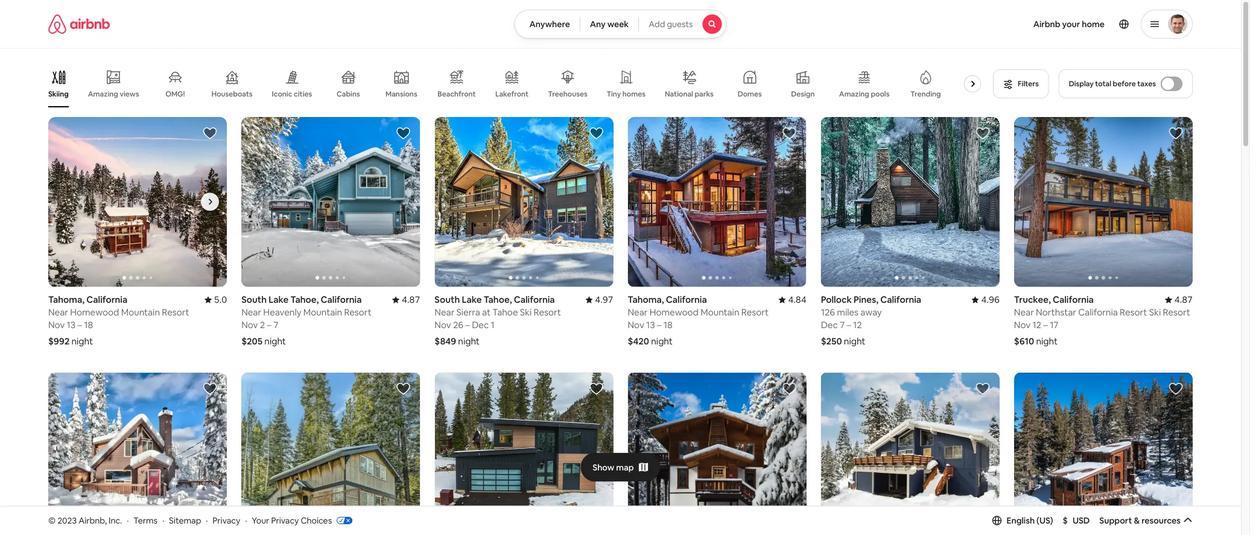 Task type: locate. For each thing, give the bounding box(es) containing it.
1 horizontal spatial privacy
[[271, 515, 299, 526]]

2 horizontal spatial mountain
[[701, 307, 740, 318]]

2 dec from the left
[[472, 319, 489, 331]]

4 near from the left
[[435, 307, 455, 318]]

night down the 17
[[1037, 336, 1058, 347]]

0 horizontal spatial tahoma,
[[48, 294, 85, 306]]

4 resort from the left
[[534, 307, 561, 318]]

usd
[[1073, 515, 1091, 526]]

12 inside pollock pines, california 126 miles away dec 7 – 12 $250 night
[[854, 319, 863, 331]]

2 tahoma, from the left
[[628, 294, 664, 306]]

12 down miles
[[854, 319, 863, 331]]

– inside "truckee, california near northstar california resort ski resort nov 12 – 17 $610 night"
[[1044, 319, 1049, 331]]

nov inside south lake tahoe, california near heavenly mountain resort nov 2 – 7 $205 night
[[242, 319, 258, 331]]

2
[[260, 319, 265, 331]]

near up 26 on the left
[[435, 307, 455, 318]]

tahoe, for mountain
[[291, 294, 319, 306]]

display total before taxes
[[1070, 79, 1157, 88]]

night right $420
[[652, 336, 673, 347]]

terms
[[134, 515, 158, 526]]

near down truckee,
[[1015, 307, 1035, 318]]

near inside south lake tahoe, california near heavenly mountain resort nov 2 – 7 $205 night
[[242, 307, 261, 318]]

lake inside south lake tahoe, california near heavenly mountain resort nov 2 – 7 $205 night
[[269, 294, 289, 306]]

0 horizontal spatial 7
[[274, 319, 279, 331]]

2 south from the left
[[435, 294, 460, 306]]

6 resort from the left
[[1164, 307, 1191, 318]]

add to wishlist: truckee, california image
[[1169, 126, 1184, 141]]

12 inside "truckee, california near northstar california resort ski resort nov 12 – 17 $610 night"
[[1033, 319, 1042, 331]]

13 up $992
[[67, 319, 76, 331]]

1 horizontal spatial lake
[[462, 294, 482, 306]]

near inside "truckee, california near northstar california resort ski resort nov 12 – 17 $610 night"
[[1015, 307, 1035, 318]]

1 horizontal spatial tahoma,
[[628, 294, 664, 306]]

1 – from the left
[[78, 319, 82, 331]]

homewood for $992
[[70, 307, 119, 318]]

near up $420
[[628, 307, 648, 318]]

· right terms
[[162, 515, 164, 526]]

1 horizontal spatial south
[[435, 294, 460, 306]]

amazing pools
[[840, 89, 890, 99]]

2 13 from the left
[[647, 319, 656, 331]]

2 18 from the left
[[664, 319, 673, 331]]

resort inside south lake tahoe, california near heavenly mountain resort nov 2 – 7 $205 night
[[344, 307, 372, 318]]

tiny
[[607, 89, 621, 99]]

3 mountain from the left
[[701, 307, 740, 318]]

1 lake from the left
[[269, 294, 289, 306]]

1 horizontal spatial amazing
[[840, 89, 870, 99]]

1 horizontal spatial 7
[[840, 319, 845, 331]]

dec down 126
[[822, 319, 838, 331]]

privacy left your
[[213, 515, 240, 526]]

dec left the 1
[[472, 319, 489, 331]]

map
[[617, 462, 634, 473]]

pollock pines, california 126 miles away dec 7 – 12 $250 night
[[822, 294, 922, 347]]

tahoma, inside tahoma, california near homewood mountain resort nov 13 – 18 $992 night
[[48, 294, 85, 306]]

inc.
[[109, 515, 122, 526]]

13 inside "tahoma, california near homewood mountain resort nov 13 – 18 $420 night"
[[647, 319, 656, 331]]

1 horizontal spatial tahoe,
[[484, 294, 512, 306]]

· right inc.
[[127, 515, 129, 526]]

0 horizontal spatial 18
[[84, 319, 93, 331]]

2 – from the left
[[267, 319, 272, 331]]

support
[[1100, 515, 1133, 526]]

–
[[78, 319, 82, 331], [267, 319, 272, 331], [658, 319, 662, 331], [847, 319, 852, 331], [466, 319, 470, 331], [1044, 319, 1049, 331]]

5 near from the left
[[1015, 307, 1035, 318]]

california inside pollock pines, california 126 miles away dec 7 – 12 $250 night
[[881, 294, 922, 306]]

1 night from the left
[[72, 336, 93, 347]]

13 up $420
[[647, 319, 656, 331]]

mountain for tahoma, california near homewood mountain resort nov 13 – 18 $420 night
[[701, 307, 740, 318]]

2 mountain from the left
[[304, 307, 342, 318]]

add to wishlist: south lake tahoe, california image for 4.87
[[396, 126, 411, 141]]

night inside pollock pines, california 126 miles away dec 7 – 12 $250 night
[[845, 336, 866, 347]]

0 horizontal spatial lake
[[269, 294, 289, 306]]

dec
[[822, 319, 838, 331], [472, 319, 489, 331]]

near
[[48, 307, 68, 318], [242, 307, 261, 318], [628, 307, 648, 318], [435, 307, 455, 318], [1015, 307, 1035, 318]]

0 horizontal spatial ski
[[520, 307, 532, 318]]

5 night from the left
[[458, 336, 480, 347]]

at
[[482, 307, 491, 318]]

lake up sierra
[[462, 294, 482, 306]]

lake inside south lake tahoe, california near sierra at tahoe ski resort nov 26 – dec 1 $849 night
[[462, 294, 482, 306]]

1 horizontal spatial 13
[[647, 319, 656, 331]]

1 nov from the left
[[48, 319, 65, 331]]

2 near from the left
[[242, 307, 261, 318]]

18 inside "tahoma, california near homewood mountain resort nov 13 – 18 $420 night"
[[664, 319, 673, 331]]

night right $992
[[72, 336, 93, 347]]

nov up $992
[[48, 319, 65, 331]]

(us)
[[1037, 515, 1054, 526]]

3 near from the left
[[628, 307, 648, 318]]

ski inside "truckee, california near northstar california resort ski resort nov 12 – 17 $610 night"
[[1150, 307, 1162, 318]]

lake
[[269, 294, 289, 306], [462, 294, 482, 306]]

your privacy choices link
[[252, 515, 353, 527]]

nov left 26 on the left
[[435, 319, 451, 331]]

– inside pollock pines, california 126 miles away dec 7 – 12 $250 night
[[847, 319, 852, 331]]

1 18 from the left
[[84, 319, 93, 331]]

near inside "tahoma, california near homewood mountain resort nov 13 – 18 $420 night"
[[628, 307, 648, 318]]

filters button
[[994, 69, 1050, 98]]

1 near from the left
[[48, 307, 68, 318]]

2 ski from the left
[[1150, 307, 1162, 318]]

before
[[1114, 79, 1137, 88]]

add to wishlist: south lake tahoe, california image
[[396, 126, 411, 141], [590, 126, 604, 141], [203, 382, 217, 396]]

show
[[593, 462, 615, 473]]

tahoma, up $992
[[48, 294, 85, 306]]

display total before taxes button
[[1059, 69, 1194, 98]]

5 nov from the left
[[1015, 319, 1031, 331]]

nov up $420
[[628, 319, 645, 331]]

1 12 from the left
[[854, 319, 863, 331]]

mountain inside tahoma, california near homewood mountain resort nov 13 – 18 $992 night
[[121, 307, 160, 318]]

3 nov from the left
[[628, 319, 645, 331]]

near inside south lake tahoe, california near sierra at tahoe ski resort nov 26 – dec 1 $849 night
[[435, 307, 455, 318]]

©
[[48, 515, 56, 526]]

2 4.87 from the left
[[1175, 294, 1194, 306]]

support & resources
[[1100, 515, 1182, 526]]

privacy right your
[[271, 515, 299, 526]]

2 7 from the left
[[840, 319, 845, 331]]

1 mountain from the left
[[121, 307, 160, 318]]

night inside south lake tahoe, california near sierra at tahoe ski resort nov 26 – dec 1 $849 night
[[458, 336, 480, 347]]

guests
[[667, 19, 693, 30]]

amazing for amazing pools
[[840, 89, 870, 99]]

tahoe,
[[291, 294, 319, 306], [484, 294, 512, 306]]

0 horizontal spatial 13
[[67, 319, 76, 331]]

5 resort from the left
[[1121, 307, 1148, 318]]

tahoma, right 4.97
[[628, 294, 664, 306]]

6 night from the left
[[1037, 336, 1058, 347]]

mountain for tahoma, california near homewood mountain resort nov 13 – 18 $992 night
[[121, 307, 160, 318]]

126
[[822, 307, 836, 318]]

add to wishlist: south lake tahoe, california image for 4.97
[[590, 126, 604, 141]]

7 right 2
[[274, 319, 279, 331]]

· left privacy link
[[206, 515, 208, 526]]

mountain
[[121, 307, 160, 318], [304, 307, 342, 318], [701, 307, 740, 318]]

1 horizontal spatial 12
[[1033, 319, 1042, 331]]

12 for –
[[854, 319, 863, 331]]

privacy
[[213, 515, 240, 526], [271, 515, 299, 526]]

tahoma,
[[48, 294, 85, 306], [628, 294, 664, 306]]

4.84
[[789, 294, 807, 306]]

1 ski from the left
[[520, 307, 532, 318]]

2 privacy from the left
[[271, 515, 299, 526]]

total
[[1096, 79, 1112, 88]]

13 inside tahoma, california near homewood mountain resort nov 13 – 18 $992 night
[[67, 319, 76, 331]]

amazing left pools
[[840, 89, 870, 99]]

show map button
[[581, 453, 661, 482]]

– inside south lake tahoe, california near sierra at tahoe ski resort nov 26 – dec 1 $849 night
[[466, 319, 470, 331]]

6 – from the left
[[1044, 319, 1049, 331]]

miles
[[838, 307, 859, 318]]

1 horizontal spatial homewood
[[650, 307, 699, 318]]

0 horizontal spatial 12
[[854, 319, 863, 331]]

south
[[242, 294, 267, 306], [435, 294, 460, 306]]

nov up $610
[[1015, 319, 1031, 331]]

tahoe, up heavenly
[[291, 294, 319, 306]]

near inside tahoma, california near homewood mountain resort nov 13 – 18 $992 night
[[48, 307, 68, 318]]

0 horizontal spatial homewood
[[70, 307, 119, 318]]

national
[[665, 89, 694, 99]]

$420
[[628, 336, 650, 347]]

3 night from the left
[[652, 336, 673, 347]]

1 horizontal spatial dec
[[822, 319, 838, 331]]

18 inside tahoma, california near homewood mountain resort nov 13 – 18 $992 night
[[84, 319, 93, 331]]

south up sierra
[[435, 294, 460, 306]]

4 – from the left
[[847, 319, 852, 331]]

group
[[48, 60, 996, 107], [48, 117, 227, 287], [242, 117, 420, 287], [435, 117, 614, 287], [628, 117, 807, 287], [822, 117, 1000, 287], [1015, 117, 1194, 287], [48, 373, 227, 536], [242, 373, 420, 536], [435, 373, 614, 536], [628, 373, 807, 536], [822, 373, 1000, 536], [1015, 373, 1194, 536]]

near up $992
[[48, 307, 68, 318]]

3 resort from the left
[[742, 307, 769, 318]]

night down 2
[[265, 336, 286, 347]]

your
[[1063, 19, 1081, 30]]

4.87
[[402, 294, 420, 306], [1175, 294, 1194, 306]]

night inside "tahoma, california near homewood mountain resort nov 13 – 18 $420 night"
[[652, 336, 673, 347]]

2 night from the left
[[265, 336, 286, 347]]

None search field
[[515, 10, 727, 39]]

add to wishlist: pollock pines, california image
[[976, 126, 991, 141]]

18
[[84, 319, 93, 331], [664, 319, 673, 331]]

12 left the 17
[[1033, 319, 1042, 331]]

tahoe, inside south lake tahoe, california near sierra at tahoe ski resort nov 26 – dec 1 $849 night
[[484, 294, 512, 306]]

– inside south lake tahoe, california near heavenly mountain resort nov 2 – 7 $205 night
[[267, 319, 272, 331]]

sierra
[[457, 307, 480, 318]]

domes
[[738, 89, 762, 99]]

mountain inside "tahoma, california near homewood mountain resort nov 13 – 18 $420 night"
[[701, 307, 740, 318]]

2 nov from the left
[[242, 319, 258, 331]]

night right $250
[[845, 336, 866, 347]]

amazing left views
[[88, 89, 118, 99]]

13 for $992
[[67, 319, 76, 331]]

12
[[854, 319, 863, 331], [1033, 319, 1042, 331]]

4.84 out of 5 average rating image
[[779, 294, 807, 306]]

california
[[86, 294, 128, 306], [321, 294, 362, 306], [666, 294, 707, 306], [881, 294, 922, 306], [514, 294, 555, 306], [1053, 294, 1095, 306], [1079, 307, 1119, 318]]

home
[[1083, 19, 1105, 30]]

2 lake from the left
[[462, 294, 482, 306]]

7 down miles
[[840, 319, 845, 331]]

lake for sierra
[[462, 294, 482, 306]]

any
[[590, 19, 606, 30]]

0 horizontal spatial 4.87
[[402, 294, 420, 306]]

south up 2
[[242, 294, 267, 306]]

homewood inside tahoma, california near homewood mountain resort nov 13 – 18 $992 night
[[70, 307, 119, 318]]

0 horizontal spatial privacy
[[213, 515, 240, 526]]

tahoe, inside south lake tahoe, california near heavenly mountain resort nov 2 – 7 $205 night
[[291, 294, 319, 306]]

3 – from the left
[[658, 319, 662, 331]]

1 horizontal spatial 4.87
[[1175, 294, 1194, 306]]

pollock
[[822, 294, 852, 306]]

1 resort from the left
[[162, 307, 189, 318]]

– inside tahoma, california near homewood mountain resort nov 13 – 18 $992 night
[[78, 319, 82, 331]]

tahoma, inside "tahoma, california near homewood mountain resort nov 13 – 18 $420 night"
[[628, 294, 664, 306]]

1 tahoe, from the left
[[291, 294, 319, 306]]

1 7 from the left
[[274, 319, 279, 331]]

2 resort from the left
[[344, 307, 372, 318]]

· left your
[[245, 515, 247, 526]]

4 nov from the left
[[435, 319, 451, 331]]

homewood
[[70, 307, 119, 318], [650, 307, 699, 318]]

0 horizontal spatial amazing
[[88, 89, 118, 99]]

1 · from the left
[[127, 515, 129, 526]]

$849
[[435, 336, 457, 347]]

1 horizontal spatial 18
[[664, 319, 673, 331]]

2 12 from the left
[[1033, 319, 1042, 331]]

– inside "tahoma, california near homewood mountain resort nov 13 – 18 $420 night"
[[658, 319, 662, 331]]

1 horizontal spatial mountain
[[304, 307, 342, 318]]

2 horizontal spatial add to wishlist: south lake tahoe, california image
[[590, 126, 604, 141]]

tahoe, up 'tahoe'
[[484, 294, 512, 306]]

cities
[[294, 89, 312, 99]]

2 homewood from the left
[[650, 307, 699, 318]]

2 tahoe, from the left
[[484, 294, 512, 306]]

south inside south lake tahoe, california near heavenly mountain resort nov 2 – 7 $205 night
[[242, 294, 267, 306]]

views
[[120, 89, 139, 99]]

nov
[[48, 319, 65, 331], [242, 319, 258, 331], [628, 319, 645, 331], [435, 319, 451, 331], [1015, 319, 1031, 331]]

night
[[72, 336, 93, 347], [265, 336, 286, 347], [652, 336, 673, 347], [845, 336, 866, 347], [458, 336, 480, 347], [1037, 336, 1058, 347]]

amazing for amazing views
[[88, 89, 118, 99]]

any week
[[590, 19, 629, 30]]

1 homewood from the left
[[70, 307, 119, 318]]

lake for heavenly
[[269, 294, 289, 306]]

south inside south lake tahoe, california near sierra at tahoe ski resort nov 26 – dec 1 $849 night
[[435, 294, 460, 306]]

1 13 from the left
[[67, 319, 76, 331]]

7
[[274, 319, 279, 331], [840, 319, 845, 331]]

1 south from the left
[[242, 294, 267, 306]]

13
[[67, 319, 76, 331], [647, 319, 656, 331]]

anywhere
[[530, 19, 570, 30]]

1 4.87 from the left
[[402, 294, 420, 306]]

1 horizontal spatial add to wishlist: south lake tahoe, california image
[[396, 126, 411, 141]]

near up 2
[[242, 307, 261, 318]]

4 night from the left
[[845, 336, 866, 347]]

support & resources button
[[1100, 515, 1194, 526]]

iconic
[[272, 89, 292, 99]]

lake up heavenly
[[269, 294, 289, 306]]

homewood inside "tahoma, california near homewood mountain resort nov 13 – 18 $420 night"
[[650, 307, 699, 318]]

0 horizontal spatial mountain
[[121, 307, 160, 318]]

1 dec from the left
[[822, 319, 838, 331]]

nov inside "tahoma, california near homewood mountain resort nov 13 – 18 $420 night"
[[628, 319, 645, 331]]

5 – from the left
[[466, 319, 470, 331]]

national parks
[[665, 89, 714, 99]]

0 horizontal spatial south
[[242, 294, 267, 306]]

0 horizontal spatial dec
[[472, 319, 489, 331]]

nov left 2
[[242, 319, 258, 331]]

0 horizontal spatial tahoe,
[[291, 294, 319, 306]]

night down 26 on the left
[[458, 336, 480, 347]]

0 horizontal spatial add to wishlist: south lake tahoe, california image
[[203, 382, 217, 396]]

add to wishlist: tahoma, california image
[[783, 126, 797, 141]]

near for tahoma, california near homewood mountain resort nov 13 – 18 $420 night
[[628, 307, 648, 318]]

1 horizontal spatial ski
[[1150, 307, 1162, 318]]

your
[[252, 515, 269, 526]]

tahoe
[[493, 307, 518, 318]]

terms link
[[134, 515, 158, 526]]

1 tahoma, from the left
[[48, 294, 85, 306]]

california inside tahoma, california near homewood mountain resort nov 13 – 18 $992 night
[[86, 294, 128, 306]]



Task type: describe. For each thing, give the bounding box(es) containing it.
south for heavenly
[[242, 294, 267, 306]]

5.0 out of 5 average rating image
[[205, 294, 227, 306]]

$ usd
[[1064, 515, 1091, 526]]

dec inside south lake tahoe, california near sierra at tahoe ski resort nov 26 – dec 1 $849 night
[[472, 319, 489, 331]]

south lake tahoe, california near heavenly mountain resort nov 2 – 7 $205 night
[[242, 294, 372, 347]]

choices
[[301, 515, 332, 526]]

1
[[491, 319, 495, 331]]

sitemap
[[169, 515, 201, 526]]

profile element
[[742, 0, 1194, 48]]

1 privacy from the left
[[213, 515, 240, 526]]

design
[[792, 89, 815, 99]]

4.87 for south lake tahoe, california near heavenly mountain resort nov 2 – 7 $205 night
[[402, 294, 420, 306]]

your privacy choices
[[252, 515, 332, 526]]

resources
[[1142, 515, 1182, 526]]

california inside south lake tahoe, california near sierra at tahoe ski resort nov 26 – dec 1 $849 night
[[514, 294, 555, 306]]

iconic cities
[[272, 89, 312, 99]]

add to wishlist: tahoe vista, california image
[[976, 382, 991, 396]]

4.97
[[595, 294, 614, 306]]

filters
[[1019, 79, 1039, 88]]

add to wishlist: kirkwood, california image
[[1169, 382, 1184, 396]]

tiny homes
[[607, 89, 646, 99]]

english (us)
[[1007, 515, 1054, 526]]

privacy link
[[213, 515, 240, 526]]

tahoma, california near homewood mountain resort nov 13 – 18 $420 night
[[628, 294, 769, 347]]

english
[[1007, 515, 1036, 526]]

south for sierra
[[435, 294, 460, 306]]

away
[[861, 307, 883, 318]]

airbnb
[[1034, 19, 1061, 30]]

near for truckee, california near northstar california resort ski resort nov 12 – 17 $610 night
[[1015, 307, 1035, 318]]

4.97 out of 5 average rating image
[[586, 294, 614, 306]]

4.87 out of 5 average rating image
[[1166, 294, 1194, 306]]

resort inside "tahoma, california near homewood mountain resort nov 13 – 18 $420 night"
[[742, 307, 769, 318]]

5.0
[[214, 294, 227, 306]]

4.96 out of 5 average rating image
[[972, 294, 1000, 306]]

group containing amazing views
[[48, 60, 996, 107]]

add to wishlist: tahoe city, california image
[[396, 382, 411, 396]]

northstar
[[1037, 307, 1077, 318]]

add
[[649, 19, 666, 30]]

$610
[[1015, 336, 1035, 347]]

add guests button
[[639, 10, 727, 39]]

$205
[[242, 336, 263, 347]]

sitemap link
[[169, 515, 201, 526]]

night inside tahoma, california near homewood mountain resort nov 13 – 18 $992 night
[[72, 336, 93, 347]]

english (us) button
[[993, 515, 1054, 526]]

airbnb your home
[[1034, 19, 1105, 30]]

2 · from the left
[[162, 515, 164, 526]]

4.87 for truckee, california near northstar california resort ski resort nov 12 – 17 $610 night
[[1175, 294, 1194, 306]]

parks
[[695, 89, 714, 99]]

show map
[[593, 462, 634, 473]]

near for tahoma, california near homewood mountain resort nov 13 – 18 $992 night
[[48, 307, 68, 318]]

anywhere button
[[515, 10, 581, 39]]

homewood for $420
[[650, 307, 699, 318]]

lakefront
[[496, 89, 529, 99]]

heavenly
[[263, 307, 302, 318]]

2023
[[57, 515, 77, 526]]

none search field containing anywhere
[[515, 10, 727, 39]]

13 for $420
[[647, 319, 656, 331]]

california inside south lake tahoe, california near heavenly mountain resort nov 2 – 7 $205 night
[[321, 294, 362, 306]]

mountain inside south lake tahoe, california near heavenly mountain resort nov 2 – 7 $205 night
[[304, 307, 342, 318]]

$992
[[48, 336, 70, 347]]

mansions
[[386, 89, 418, 99]]

taxes
[[1138, 79, 1157, 88]]

tahoma, for tahoma, california near homewood mountain resort nov 13 – 18 $992 night
[[48, 294, 85, 306]]

trending
[[911, 89, 942, 99]]

add to wishlist: tahoma, california image
[[203, 126, 217, 141]]

© 2023 airbnb, inc. ·
[[48, 515, 129, 526]]

resort inside tahoma, california near homewood mountain resort nov 13 – 18 $992 night
[[162, 307, 189, 318]]

terms · sitemap · privacy ·
[[134, 515, 247, 526]]

california inside "tahoma, california near homewood mountain resort nov 13 – 18 $420 night"
[[666, 294, 707, 306]]

&
[[1135, 515, 1141, 526]]

4 · from the left
[[245, 515, 247, 526]]

add to wishlist: incline village, nevada image
[[783, 382, 797, 396]]

night inside "truckee, california near northstar california resort ski resort nov 12 – 17 $610 night"
[[1037, 336, 1058, 347]]

17
[[1051, 319, 1059, 331]]

airbnb your home link
[[1027, 11, 1113, 37]]

add guests
[[649, 19, 693, 30]]

cabins
[[337, 89, 360, 99]]

4.87 out of 5 average rating image
[[393, 294, 420, 306]]

ski inside south lake tahoe, california near sierra at tahoe ski resort nov 26 – dec 1 $849 night
[[520, 307, 532, 318]]

tahoe, for at
[[484, 294, 512, 306]]

4.96
[[982, 294, 1000, 306]]

airbnb,
[[79, 515, 107, 526]]

nov inside "truckee, california near northstar california resort ski resort nov 12 – 17 $610 night"
[[1015, 319, 1031, 331]]

18 for $420
[[664, 319, 673, 331]]

homes
[[623, 89, 646, 99]]

18 for $992
[[84, 319, 93, 331]]

add to wishlist: olympic valley, california image
[[590, 382, 604, 396]]

dec inside pollock pines, california 126 miles away dec 7 – 12 $250 night
[[822, 319, 838, 331]]

nov inside south lake tahoe, california near sierra at tahoe ski resort nov 26 – dec 1 $849 night
[[435, 319, 451, 331]]

7 inside pollock pines, california 126 miles away dec 7 – 12 $250 night
[[840, 319, 845, 331]]

houseboats
[[212, 89, 253, 99]]

skiing
[[48, 89, 69, 99]]

treehouses
[[549, 89, 588, 99]]

any week button
[[580, 10, 639, 39]]

12 for nov
[[1033, 319, 1042, 331]]

display
[[1070, 79, 1094, 88]]

amazing views
[[88, 89, 139, 99]]

camping
[[964, 89, 995, 99]]

$250
[[822, 336, 843, 347]]

pools
[[871, 89, 890, 99]]

26
[[453, 319, 464, 331]]

$
[[1064, 515, 1069, 526]]

3 · from the left
[[206, 515, 208, 526]]

nov inside tahoma, california near homewood mountain resort nov 13 – 18 $992 night
[[48, 319, 65, 331]]

pines,
[[854, 294, 879, 306]]

truckee, california near northstar california resort ski resort nov 12 – 17 $610 night
[[1015, 294, 1191, 347]]

tahoma, for tahoma, california near homewood mountain resort nov 13 – 18 $420 night
[[628, 294, 664, 306]]

7 inside south lake tahoe, california near heavenly mountain resort nov 2 – 7 $205 night
[[274, 319, 279, 331]]

resort inside south lake tahoe, california near sierra at tahoe ski resort nov 26 – dec 1 $849 night
[[534, 307, 561, 318]]

omg!
[[166, 89, 185, 99]]

week
[[608, 19, 629, 30]]

south lake tahoe, california near sierra at tahoe ski resort nov 26 – dec 1 $849 night
[[435, 294, 561, 347]]

night inside south lake tahoe, california near heavenly mountain resort nov 2 – 7 $205 night
[[265, 336, 286, 347]]



Task type: vqa. For each thing, say whether or not it's contained in the screenshot.


